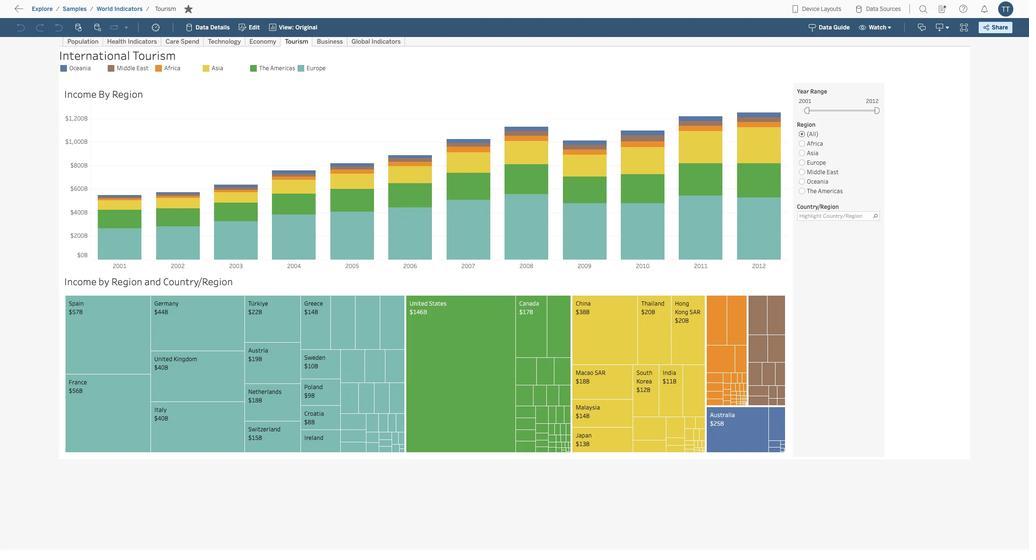 Task type: describe. For each thing, give the bounding box(es) containing it.
explore link
[[31, 5, 53, 13]]

samples
[[63, 6, 87, 12]]

3 / from the left
[[146, 6, 149, 12]]

2 / from the left
[[90, 6, 93, 12]]

to
[[43, 7, 50, 16]]

world indicators link
[[96, 5, 143, 13]]

skip to content
[[25, 7, 82, 16]]

indicators
[[114, 6, 143, 12]]

skip
[[25, 7, 41, 16]]

content
[[52, 7, 82, 16]]

world
[[97, 6, 113, 12]]



Task type: vqa. For each thing, say whether or not it's contained in the screenshot.
Tourism
yes



Task type: locate. For each thing, give the bounding box(es) containing it.
/
[[56, 6, 59, 12], [90, 6, 93, 12], [146, 6, 149, 12]]

skip to content link
[[23, 5, 97, 18]]

1 / from the left
[[56, 6, 59, 12]]

0 horizontal spatial /
[[56, 6, 59, 12]]

explore / samples / world indicators /
[[32, 6, 149, 12]]

1 horizontal spatial /
[[90, 6, 93, 12]]

tourism
[[155, 6, 176, 12]]

tourism element
[[152, 6, 179, 12]]

samples link
[[62, 5, 87, 13]]

/ right to
[[56, 6, 59, 12]]

/ left world
[[90, 6, 93, 12]]

explore
[[32, 6, 53, 12]]

2 horizontal spatial /
[[146, 6, 149, 12]]

/ left tourism element
[[146, 6, 149, 12]]



